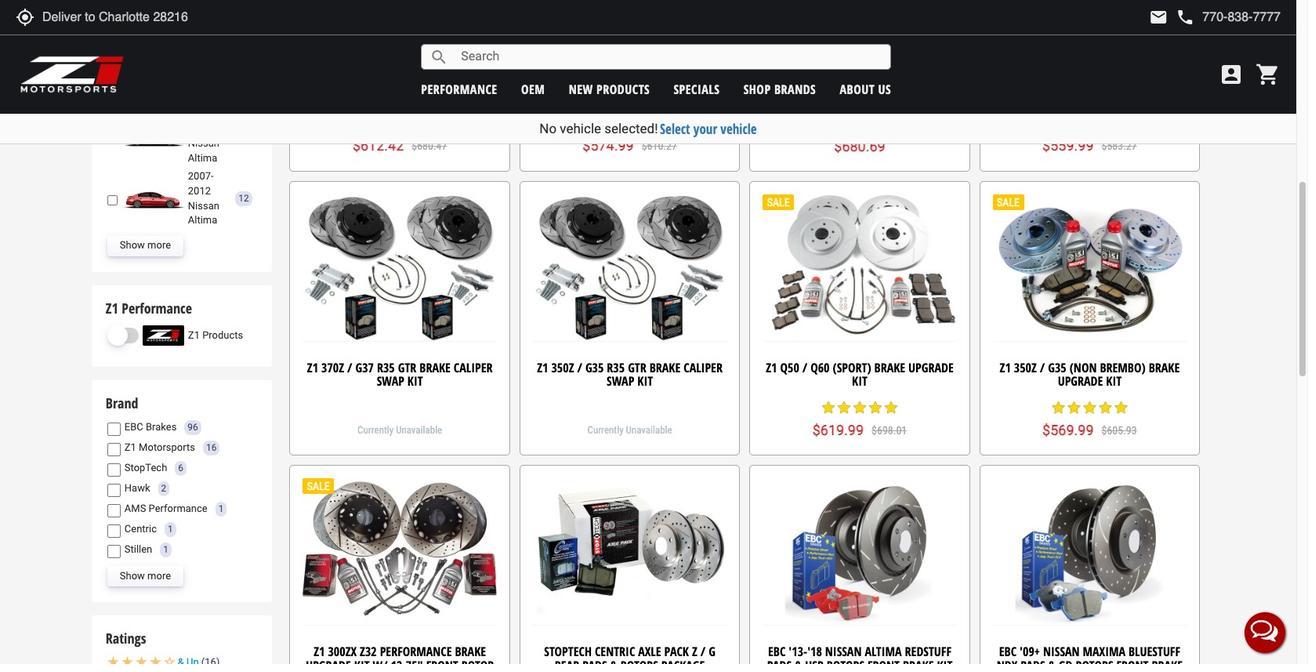 Task type: vqa. For each thing, say whether or not it's contained in the screenshot.
Rotors for EBC '09+ Nissan Maxima Bluestuff NDX Pads & GD Rotors Front Brak
yes



Task type: locate. For each thing, give the bounding box(es) containing it.
0 horizontal spatial pads
[[583, 657, 607, 664]]

0 vertical spatial show
[[120, 240, 145, 251]]

0 horizontal spatial g35
[[586, 359, 604, 376]]

1 horizontal spatial currently
[[588, 424, 624, 436]]

front
[[426, 657, 459, 664], [868, 657, 900, 664], [1117, 657, 1149, 664]]

ebc brakes
[[125, 421, 177, 433]]

show more down nissan altima sedan l32 2007 2008 2009 2010 2011 2012 qr25de vq35de 2.5l 3.5l s sr sl se z1 motorsports image
[[120, 240, 171, 251]]

nissan
[[188, 13, 220, 25], [188, 137, 220, 149], [188, 200, 220, 211], [826, 643, 862, 661], [1044, 643, 1080, 661]]

1 horizontal spatial (non
[[1070, 359, 1098, 376]]

0 horizontal spatial &
[[611, 657, 618, 664]]

1 horizontal spatial ebc
[[769, 643, 786, 661]]

2 vertical spatial 1
[[163, 544, 169, 555]]

brake inside z1 q50 / q60 (sport) brake upgrade kit
[[875, 359, 906, 376]]

1 horizontal spatial centric
[[595, 643, 635, 661]]

(non inside z1 350z / g35 (non brembo) brake upgrade kit
[[1070, 359, 1098, 376]]

show down nissan altima sedan l32 2007 2008 2009 2010 2011 2012 qr25de vq35de 2.5l 3.5l s sr sl se z1 motorsports image
[[120, 240, 145, 251]]

$569.99
[[1043, 422, 1094, 438]]

performance link
[[421, 80, 498, 98]]

/ for z1 370z / g37 r35 gtr brake caliper swap kit
[[347, 359, 353, 376]]

stillen
[[125, 544, 152, 556]]

350z inside z1 350z / g35 r35 gtr brake caliper swap kit
[[552, 359, 575, 376]]

1 & from the left
[[611, 657, 618, 664]]

rotors for ebc '09+ nissan maxima bluestuff ndx pads & gd rotors front brak
[[1076, 657, 1114, 664]]

g35 for (non
[[1049, 359, 1067, 376]]

more down nissan altima sedan l32 2007 2008 2009 2010 2011 2012 qr25de vq35de 2.5l 3.5l s sr sl se z1 motorsports image
[[148, 240, 171, 251]]

z1 motorsports logo image
[[20, 55, 125, 94]]

1 horizontal spatial gtr
[[628, 359, 647, 376]]

gtr inside z1 350z / g35 r35 gtr brake caliper swap kit
[[628, 359, 647, 376]]

'09+
[[1020, 643, 1041, 661]]

0 vertical spatial show more
[[120, 240, 171, 251]]

ebc inside ebc '09+ nissan maxima bluestuff ndx pads & gd rotors front brak
[[1000, 643, 1017, 661]]

2 rotors from the left
[[827, 657, 865, 664]]

brake inside the z1 370z / g37 (sport) brake upgrade kit
[[416, 75, 447, 92]]

2 caliper from the left
[[684, 359, 723, 376]]

brembo)
[[1101, 359, 1146, 376]]

show more button down stillen
[[107, 566, 184, 587]]

1 vertical spatial (sport)
[[833, 359, 872, 376]]

kit inside z1 370z / g37 r35 gtr brake caliper swap kit
[[408, 373, 423, 390]]

show more
[[120, 240, 171, 251], [120, 570, 171, 582]]

gtr
[[398, 359, 417, 376], [628, 359, 647, 376]]

0 vertical spatial altima
[[188, 152, 218, 164]]

z1 q50 / q60 (sport) brake upgrade kit
[[766, 359, 954, 390]]

1 vertical spatial 1
[[168, 524, 173, 535]]

0 horizontal spatial maxima
[[188, 28, 225, 40]]

$612.42
[[353, 138, 404, 154]]

/ for z1 350z / g35 (brembo) brake upgrade kit
[[824, 75, 829, 92]]

altima left redstuff
[[865, 643, 902, 661]]

vehicle right the your
[[721, 120, 757, 138]]

stoptech for stoptech centric axle pack z / g rear pads & rotors package
[[545, 643, 592, 661]]

$698.01
[[872, 424, 908, 437]]

2 currently from the left
[[588, 424, 624, 436]]

account_box
[[1220, 62, 1245, 87]]

0 vertical spatial 1
[[219, 504, 224, 515]]

1 vertical spatial show more button
[[107, 566, 184, 587]]

z32
[[360, 643, 377, 661]]

/ inside z1 350z / g35 (brembo) brake upgrade kit
[[824, 75, 829, 92]]

1 vertical spatial maxima
[[1083, 643, 1126, 661]]

$583.27
[[1102, 140, 1138, 152]]

g35 inside z1 350z / g35 r35 gtr brake caliper swap kit
[[586, 359, 604, 376]]

centric left axle
[[595, 643, 635, 661]]

g37 for (sport)
[[353, 75, 371, 92]]

0 horizontal spatial currently
[[358, 424, 394, 436]]

nissan down 2018
[[188, 137, 220, 149]]

0 vertical spatial performance
[[122, 299, 192, 317]]

1 show more from the top
[[120, 240, 171, 251]]

1 pads from the left
[[583, 657, 607, 664]]

1 horizontal spatial vehicle
[[721, 120, 757, 138]]

currently unavailable
[[358, 424, 443, 436], [588, 424, 673, 436]]

1 vertical spatial altima
[[188, 214, 218, 226]]

2013- 2018 nissan altima
[[188, 108, 220, 164]]

q50
[[781, 359, 800, 376]]

z1 350z / g35 (brembo) brake upgrade kit
[[783, 75, 937, 106]]

gtr inside z1 370z / g37 r35 gtr brake caliper swap kit
[[398, 359, 417, 376]]

performance down 2
[[149, 503, 208, 515]]

front for ebc '09+ nissan maxima bluestuff ndx pads & gd rotors front brak
[[1117, 657, 1149, 664]]

1 show from the top
[[120, 240, 145, 251]]

z1 350z / g35 (non brembo) brake upgrade kit
[[1000, 359, 1181, 390]]

0 vertical spatial (sport)
[[375, 75, 413, 92]]

2 gtr from the left
[[628, 359, 647, 376]]

370z
[[319, 75, 342, 92], [560, 75, 583, 92], [322, 359, 344, 376]]

show more button down nissan altima sedan l32 2007 2008 2009 2010 2011 2012 qr25de vq35de 2.5l 3.5l s sr sl se z1 motorsports image
[[107, 236, 184, 256]]

front right 12.75"
[[426, 657, 459, 664]]

rotors left pack at the right
[[621, 657, 659, 664]]

1 horizontal spatial swap
[[607, 373, 635, 390]]

about
[[840, 80, 875, 98]]

0 horizontal spatial (non
[[616, 75, 643, 92]]

my_location
[[16, 8, 35, 27]]

ebc for ebc '09+ nissan maxima bluestuff ndx pads & gd rotors front brak
[[1000, 643, 1017, 661]]

& inside ebc '13-'18 nissan altima redstuff pads & usr rotors front brake kit
[[795, 657, 803, 664]]

& left axle
[[611, 657, 618, 664]]

/ inside z1 350z / g35 r35 gtr brake caliper swap kit
[[578, 359, 583, 376]]

maxima down 2016+ at the top
[[188, 28, 225, 40]]

front left redstuff
[[868, 657, 900, 664]]

/ inside z1 q50 / q60 (sport) brake upgrade kit
[[803, 359, 808, 376]]

w/
[[373, 657, 388, 664]]

kit inside z1 350z / g35 r35 gtr brake caliper swap kit
[[638, 373, 653, 390]]

z1 inside z1 300zx z32 performance brake upgrade kit w/ 12.75" front rotor
[[314, 643, 325, 661]]

3 pads from the left
[[1021, 657, 1046, 664]]

2 horizontal spatial g35
[[1049, 359, 1067, 376]]

/ inside z1 370z / g37 r35 gtr brake caliper swap kit
[[347, 359, 353, 376]]

350z inside z1 350z / g35 (brembo) brake upgrade kit
[[798, 75, 820, 92]]

1 gtr from the left
[[398, 359, 417, 376]]

0 horizontal spatial stoptech
[[125, 462, 167, 474]]

1 more from the top
[[148, 240, 171, 251]]

star
[[361, 116, 377, 132], [377, 116, 392, 132], [392, 116, 408, 132], [408, 116, 424, 132], [424, 116, 439, 132], [591, 116, 607, 132], [607, 116, 622, 132], [622, 116, 638, 132], [638, 116, 654, 132], [654, 116, 669, 132], [1051, 116, 1067, 132], [1067, 116, 1083, 132], [1083, 116, 1098, 132], [1098, 116, 1114, 132], [1114, 116, 1130, 132], [821, 400, 837, 416], [837, 400, 852, 416], [852, 400, 868, 416], [868, 400, 884, 416], [884, 400, 900, 416], [1051, 400, 1067, 416], [1067, 400, 1083, 416], [1083, 400, 1098, 416], [1098, 400, 1114, 416], [1114, 400, 1130, 416]]

g37 inside the z1 370z / g37 (sport) brake upgrade kit
[[353, 75, 371, 92]]

brake
[[416, 75, 447, 92], [684, 75, 715, 92], [906, 75, 937, 92], [420, 359, 451, 376], [650, 359, 681, 376], [875, 359, 906, 376], [1149, 359, 1181, 376], [455, 643, 486, 661], [903, 657, 934, 664]]

1 down ams performance
[[168, 524, 173, 535]]

(sport) inside z1 q50 / q60 (sport) brake upgrade kit
[[833, 359, 872, 376]]

&
[[611, 657, 618, 664], [795, 657, 803, 664], [1049, 657, 1056, 664]]

None checkbox
[[107, 69, 117, 83], [107, 132, 117, 145], [107, 443, 121, 457], [107, 464, 121, 477], [107, 484, 121, 497], [107, 504, 121, 518], [107, 69, 117, 83], [107, 132, 117, 145], [107, 443, 121, 457], [107, 464, 121, 477], [107, 484, 121, 497], [107, 504, 121, 518]]

upgrade inside z1 370z / g37 (non sport) brake upgrade kit
[[598, 89, 643, 106]]

350z
[[798, 75, 820, 92], [552, 359, 575, 376], [1015, 359, 1037, 376]]

1 swap from the left
[[377, 373, 405, 390]]

/ inside stoptech centric axle pack z / g rear pads & rotors package
[[701, 643, 706, 661]]

bluestuff
[[1129, 643, 1181, 661]]

performance
[[122, 299, 192, 317], [149, 503, 208, 515], [380, 643, 452, 661]]

rotors
[[621, 657, 659, 664], [827, 657, 865, 664], [1076, 657, 1114, 664]]

nissan down 2016+ at the top
[[188, 13, 220, 25]]

package
[[662, 657, 705, 664]]

1 horizontal spatial stoptech
[[545, 643, 592, 661]]

0 vertical spatial (non
[[616, 75, 643, 92]]

1 vertical spatial show
[[120, 570, 145, 582]]

3 rotors from the left
[[1076, 657, 1114, 664]]

show for second the 'show more' button
[[120, 570, 145, 582]]

maxima inside ebc '09+ nissan maxima bluestuff ndx pads & gd rotors front brak
[[1083, 643, 1126, 661]]

ebc down brand
[[125, 421, 143, 433]]

370z inside z1 370z / g37 r35 gtr brake caliper swap kit
[[322, 359, 344, 376]]

z1 inside z1 350z / g35 r35 gtr brake caliper swap kit
[[537, 359, 549, 376]]

about us link
[[840, 80, 892, 98]]

1 currently unavailable from the left
[[358, 424, 443, 436]]

g37
[[353, 75, 371, 92], [594, 75, 613, 92], [356, 359, 374, 376]]

currently down z1 370z / g37 r35 gtr brake caliper swap kit
[[358, 424, 394, 436]]

1 horizontal spatial currently unavailable
[[588, 424, 673, 436]]

1 front from the left
[[426, 657, 459, 664]]

(sport) inside the z1 370z / g37 (sport) brake upgrade kit
[[375, 75, 413, 92]]

usr
[[806, 657, 824, 664]]

(sport) right the q60
[[833, 359, 872, 376]]

0 horizontal spatial front
[[426, 657, 459, 664]]

specials
[[674, 80, 720, 98]]

kit inside z1 q50 / q60 (sport) brake upgrade kit
[[853, 373, 868, 390]]

show more button
[[107, 236, 184, 256], [107, 566, 184, 587]]

z1 inside z1 370z / g37 r35 gtr brake caliper swap kit
[[307, 359, 319, 376]]

ebc left '09+
[[1000, 643, 1017, 661]]

0 vertical spatial stoptech
[[125, 462, 167, 474]]

z1 inside z1 350z / g35 (non brembo) brake upgrade kit
[[1000, 359, 1012, 376]]

upgrade inside z1 300zx z32 performance brake upgrade kit w/ 12.75" front rotor
[[306, 657, 351, 664]]

370z inside the z1 370z / g37 (sport) brake upgrade kit
[[319, 75, 342, 92]]

/ inside z1 350z / g35 (non brembo) brake upgrade kit
[[1041, 359, 1046, 376]]

brake inside z1 350z / g35 (non brembo) brake upgrade kit
[[1149, 359, 1181, 376]]

us
[[879, 80, 892, 98]]

g37 inside z1 370z / g37 (non sport) brake upgrade kit
[[594, 75, 613, 92]]

& left usr
[[795, 657, 803, 664]]

2016+ nissan maxima
[[188, 0, 225, 40]]

1 horizontal spatial pads
[[768, 657, 792, 664]]

0 horizontal spatial swap
[[377, 373, 405, 390]]

3 front from the left
[[1117, 657, 1149, 664]]

ams
[[125, 503, 146, 515]]

2 horizontal spatial pads
[[1021, 657, 1046, 664]]

1 for stillen
[[163, 544, 169, 555]]

nissan right "'18"
[[826, 643, 862, 661]]

& for ebc '13-'18 nissan altima redstuff pads & usr rotors front brake kit
[[795, 657, 803, 664]]

currently unavailable down z1 350z / g35 r35 gtr brake caliper swap kit
[[588, 424, 673, 436]]

altima inside 2013- 2018 nissan altima
[[188, 152, 218, 164]]

1 r35 from the left
[[377, 359, 395, 376]]

1 vertical spatial show more
[[120, 570, 171, 582]]

(sport) for g37
[[375, 75, 413, 92]]

/ inside z1 370z / g37 (non sport) brake upgrade kit
[[586, 75, 591, 92]]

0 horizontal spatial currently unavailable
[[358, 424, 443, 436]]

1 right ams performance
[[219, 504, 224, 515]]

r35 inside z1 370z / g37 r35 gtr brake caliper swap kit
[[377, 359, 395, 376]]

1 for ams performance
[[219, 504, 224, 515]]

0 horizontal spatial vehicle
[[560, 121, 602, 136]]

caliper for z1 370z / g37 r35 gtr brake caliper swap kit
[[454, 359, 493, 376]]

/ inside the z1 370z / g37 (sport) brake upgrade kit
[[345, 75, 350, 92]]

0 vertical spatial show more button
[[107, 236, 184, 256]]

1 unavailable from the left
[[396, 424, 443, 436]]

performance for ams performance
[[149, 503, 208, 515]]

3 & from the left
[[1049, 657, 1056, 664]]

& left gd
[[1049, 657, 1056, 664]]

2 currently unavailable from the left
[[588, 424, 673, 436]]

0 horizontal spatial (sport)
[[375, 75, 413, 92]]

gtr for g35
[[628, 359, 647, 376]]

z
[[692, 643, 698, 661]]

front right gd
[[1117, 657, 1149, 664]]

2 show more from the top
[[120, 570, 171, 582]]

swap inside z1 370z / g37 r35 gtr brake caliper swap kit
[[377, 373, 405, 390]]

2 vertical spatial performance
[[380, 643, 452, 661]]

ebc
[[125, 421, 143, 433], [769, 643, 786, 661], [1000, 643, 1017, 661]]

stoptech inside stoptech centric axle pack z / g rear pads & rotors package
[[545, 643, 592, 661]]

0 horizontal spatial gtr
[[398, 359, 417, 376]]

performance up z1 products
[[122, 299, 192, 317]]

altima down 2012
[[188, 214, 218, 226]]

g37 for (non
[[594, 75, 613, 92]]

vehicle right no
[[560, 121, 602, 136]]

/
[[345, 75, 350, 92], [586, 75, 591, 92], [824, 75, 829, 92], [347, 359, 353, 376], [578, 359, 583, 376], [803, 359, 808, 376], [1041, 359, 1046, 376], [701, 643, 706, 661]]

centric up stillen
[[125, 523, 157, 535]]

about us
[[840, 80, 892, 98]]

ebc '09+ nissan maxima bluestuff ndx pads & gd rotors front brak
[[997, 643, 1184, 664]]

370z for z1 370z / g37 r35 gtr brake caliper swap kit
[[322, 359, 344, 376]]

rotors inside ebc '13-'18 nissan altima redstuff pads & usr rotors front brake kit
[[827, 657, 865, 664]]

0 horizontal spatial centric
[[125, 523, 157, 535]]

kit inside z1 350z / g35 (non brembo) brake upgrade kit
[[1107, 373, 1122, 390]]

0 horizontal spatial r35
[[377, 359, 395, 376]]

currently for g37
[[358, 424, 394, 436]]

& inside ebc '09+ nissan maxima bluestuff ndx pads & gd rotors front brak
[[1049, 657, 1056, 664]]

(non
[[616, 75, 643, 92], [1070, 359, 1098, 376]]

altima
[[188, 152, 218, 164], [188, 214, 218, 226], [865, 643, 902, 661]]

1 vertical spatial stoptech
[[545, 643, 592, 661]]

show down stillen
[[120, 570, 145, 582]]

1 horizontal spatial 350z
[[798, 75, 820, 92]]

unavailable down z1 370z / g37 r35 gtr brake caliper swap kit
[[396, 424, 443, 436]]

kit inside z1 370z / g37 (non sport) brake upgrade kit
[[647, 89, 662, 106]]

z1 performance
[[106, 299, 192, 317]]

g35 inside z1 350z / g35 (non brembo) brake upgrade kit
[[1049, 359, 1067, 376]]

z1 inside the z1 370z / g37 (sport) brake upgrade kit
[[305, 75, 316, 92]]

g35 for r35
[[586, 359, 604, 376]]

show more down stillen
[[120, 570, 171, 582]]

no vehicle selected! select your vehicle
[[540, 120, 757, 138]]

0 horizontal spatial rotors
[[621, 657, 659, 664]]

17
[[239, 131, 249, 142]]

1 horizontal spatial front
[[868, 657, 900, 664]]

ebc inside ebc '13-'18 nissan altima redstuff pads & usr rotors front brake kit
[[769, 643, 786, 661]]

altima up 2007-
[[188, 152, 218, 164]]

altima inside 2007- 2012 nissan altima
[[188, 214, 218, 226]]

rotors right gd
[[1076, 657, 1114, 664]]

0 horizontal spatial caliper
[[454, 359, 493, 376]]

1 horizontal spatial caliper
[[684, 359, 723, 376]]

rotors right usr
[[827, 657, 865, 664]]

pads right rear
[[583, 657, 607, 664]]

0 horizontal spatial 350z
[[552, 359, 575, 376]]

2 horizontal spatial front
[[1117, 657, 1149, 664]]

z1 for z1 300zx z32 performance brake upgrade kit w/ 12.75" front rotor
[[314, 643, 325, 661]]

/ for z1 350z / g35 r35 gtr brake caliper swap kit
[[578, 359, 583, 376]]

performance right z32
[[380, 643, 452, 661]]

1 vertical spatial more
[[148, 570, 171, 582]]

$610.27
[[642, 140, 677, 152]]

1 vertical spatial centric
[[595, 643, 635, 661]]

unavailable down z1 350z / g35 r35 gtr brake caliper swap kit
[[626, 424, 673, 436]]

(sport) up star star star star star $612.42 $680.47
[[375, 75, 413, 92]]

more down stillen
[[148, 570, 171, 582]]

brake inside z1 370z / g37 (non sport) brake upgrade kit
[[684, 75, 715, 92]]

front inside ebc '13-'18 nissan altima redstuff pads & usr rotors front brake kit
[[868, 657, 900, 664]]

2 vertical spatial altima
[[865, 643, 902, 661]]

None checkbox
[[107, 15, 117, 28], [107, 194, 117, 207], [107, 423, 121, 436], [107, 525, 121, 538], [107, 545, 121, 559], [107, 15, 117, 28], [107, 194, 117, 207], [107, 423, 121, 436], [107, 525, 121, 538], [107, 545, 121, 559]]

nissan for ebc '09+ nissan maxima bluestuff ndx pads & gd rotors front brak
[[1044, 643, 1080, 661]]

1 horizontal spatial rotors
[[827, 657, 865, 664]]

2007-
[[188, 171, 214, 182]]

1 horizontal spatial unavailable
[[626, 424, 673, 436]]

pads inside ebc '09+ nissan maxima bluestuff ndx pads & gd rotors front brak
[[1021, 657, 1046, 664]]

star star star star star $569.99 $605.93
[[1043, 400, 1138, 438]]

z1 inside z1 370z / g37 (non sport) brake upgrade kit
[[546, 75, 557, 92]]

$574.99
[[583, 138, 634, 154]]

0 horizontal spatial ebc
[[125, 421, 143, 433]]

1 horizontal spatial g35
[[832, 75, 850, 92]]

nissan inside ebc '09+ nissan maxima bluestuff ndx pads & gd rotors front brak
[[1044, 643, 1080, 661]]

brake inside z1 350z / g35 (brembo) brake upgrade kit
[[906, 75, 937, 92]]

kit
[[392, 89, 408, 106], [647, 89, 662, 106], [877, 89, 892, 106], [408, 373, 423, 390], [638, 373, 653, 390], [853, 373, 868, 390], [1107, 373, 1122, 390], [354, 657, 370, 664], [938, 657, 953, 664]]

2 horizontal spatial rotors
[[1076, 657, 1114, 664]]

(non left sport)
[[616, 75, 643, 92]]

front inside ebc '09+ nissan maxima bluestuff ndx pads & gd rotors front brak
[[1117, 657, 1149, 664]]

pads right ndx
[[1021, 657, 1046, 664]]

1 right stillen
[[163, 544, 169, 555]]

kit inside z1 300zx z32 performance brake upgrade kit w/ 12.75" front rotor
[[354, 657, 370, 664]]

2 show from the top
[[120, 570, 145, 582]]

2 pads from the left
[[768, 657, 792, 664]]

1 horizontal spatial (sport)
[[833, 359, 872, 376]]

more for second the 'show more' button from the bottom
[[148, 240, 171, 251]]

swap
[[377, 373, 405, 390], [607, 373, 635, 390]]

& inside stoptech centric axle pack z / g rear pads & rotors package
[[611, 657, 618, 664]]

1 vertical spatial (non
[[1070, 359, 1098, 376]]

2 horizontal spatial 350z
[[1015, 359, 1037, 376]]

& for ebc '09+ nissan maxima bluestuff ndx pads & gd rotors front brak
[[1049, 657, 1056, 664]]

2 horizontal spatial ebc
[[1000, 643, 1017, 661]]

0 vertical spatial centric
[[125, 523, 157, 535]]

2 & from the left
[[795, 657, 803, 664]]

1 horizontal spatial r35
[[607, 359, 625, 376]]

pads for ebc '13-'18 nissan altima redstuff pads & usr rotors front brake kit
[[768, 657, 792, 664]]

no
[[540, 121, 557, 136]]

kit inside ebc '13-'18 nissan altima redstuff pads & usr rotors front brake kit
[[938, 657, 953, 664]]

r35 inside z1 350z / g35 r35 gtr brake caliper swap kit
[[607, 359, 625, 376]]

1 vertical spatial performance
[[149, 503, 208, 515]]

z1
[[305, 75, 316, 92], [546, 75, 557, 92], [783, 75, 795, 92], [106, 299, 118, 317], [188, 330, 200, 341], [307, 359, 319, 376], [537, 359, 549, 376], [766, 359, 778, 376], [1000, 359, 1012, 376], [125, 442, 136, 454], [314, 643, 325, 661]]

z1 inside z1 350z / g35 (brembo) brake upgrade kit
[[783, 75, 795, 92]]

370z inside z1 370z / g37 (non sport) brake upgrade kit
[[560, 75, 583, 92]]

1 horizontal spatial maxima
[[1083, 643, 1126, 661]]

2 front from the left
[[868, 657, 900, 664]]

2 r35 from the left
[[607, 359, 625, 376]]

350z inside z1 350z / g35 (non brembo) brake upgrade kit
[[1015, 359, 1037, 376]]

pads
[[583, 657, 607, 664], [768, 657, 792, 664], [1021, 657, 1046, 664]]

2012
[[188, 185, 211, 197]]

350z for z1 350z / g35 (non brembo) brake upgrade kit
[[1015, 359, 1037, 376]]

brakes
[[146, 421, 177, 433]]

2016+
[[188, 0, 217, 10]]

z1 for z1 motorsports
[[125, 442, 136, 454]]

g37 inside z1 370z / g37 r35 gtr brake caliper swap kit
[[356, 359, 374, 376]]

pads inside ebc '13-'18 nissan altima redstuff pads & usr rotors front brake kit
[[768, 657, 792, 664]]

2 unavailable from the left
[[626, 424, 673, 436]]

gtr for g37
[[398, 359, 417, 376]]

g35
[[832, 75, 850, 92], [586, 359, 604, 376], [1049, 359, 1067, 376]]

2 horizontal spatial &
[[1049, 657, 1056, 664]]

(non inside z1 370z / g37 (non sport) brake upgrade kit
[[616, 75, 643, 92]]

caliper inside z1 350z / g35 r35 gtr brake caliper swap kit
[[684, 359, 723, 376]]

1 horizontal spatial &
[[795, 657, 803, 664]]

vehicle inside no vehicle selected! select your vehicle
[[560, 121, 602, 136]]

1 rotors from the left
[[621, 657, 659, 664]]

nissan altima sedan l33 2013 2014 2015 2016 2017 2018 qr25de vq35de 2.5l 3.5l s sr sl se z1 motorsports image
[[121, 127, 184, 147]]

ebc for ebc '13-'18 nissan altima redstuff pads & usr rotors front brake kit
[[769, 643, 786, 661]]

ebc left '13-
[[769, 643, 786, 661]]

1 currently from the left
[[358, 424, 394, 436]]

nissan altima sedan l32 2007 2008 2009 2010 2011 2012 qr25de vq35de 2.5l 3.5l s sr sl se z1 motorsports image
[[121, 189, 184, 209]]

rotors inside ebc '09+ nissan maxima bluestuff ndx pads & gd rotors front brak
[[1076, 657, 1114, 664]]

rotor
[[462, 657, 494, 664]]

2 swap from the left
[[607, 373, 635, 390]]

(non left brembo)
[[1070, 359, 1098, 376]]

phone
[[1177, 8, 1196, 27]]

mail
[[1150, 8, 1169, 27]]

swap inside z1 350z / g35 r35 gtr brake caliper swap kit
[[607, 373, 635, 390]]

currently unavailable down z1 370z / g37 r35 gtr brake caliper swap kit
[[358, 424, 443, 436]]

altima for 2013- 2018 nissan altima
[[188, 152, 218, 164]]

2 more from the top
[[148, 570, 171, 582]]

0 vertical spatial more
[[148, 240, 171, 251]]

0 horizontal spatial unavailable
[[396, 424, 443, 436]]

z1 motorsports
[[125, 442, 195, 454]]

currently for g35
[[588, 424, 624, 436]]

r35
[[377, 359, 395, 376], [607, 359, 625, 376]]

currently down z1 350z / g35 r35 gtr brake caliper swap kit
[[588, 424, 624, 436]]

caliper inside z1 370z / g37 r35 gtr brake caliper swap kit
[[454, 359, 493, 376]]

z1 inside z1 q50 / q60 (sport) brake upgrade kit
[[766, 359, 778, 376]]

maxima right gd
[[1083, 643, 1126, 661]]

nissan right '09+
[[1044, 643, 1080, 661]]

2018
[[188, 123, 211, 135]]

g35 inside z1 350z / g35 (brembo) brake upgrade kit
[[832, 75, 850, 92]]

1 caliper from the left
[[454, 359, 493, 376]]

nissan down 2012
[[188, 200, 220, 211]]

pads left usr
[[768, 657, 792, 664]]

specials link
[[674, 80, 720, 98]]



Task type: describe. For each thing, give the bounding box(es) containing it.
unavailable for g37
[[396, 424, 443, 436]]

nissan inside 2016+ nissan maxima
[[188, 13, 220, 25]]

ndx
[[997, 657, 1018, 664]]

upgrade inside z1 350z / g35 (non brembo) brake upgrade kit
[[1059, 373, 1104, 390]]

96
[[188, 422, 198, 433]]

2 show more button from the top
[[107, 566, 184, 587]]

ratings
[[106, 629, 146, 648]]

swap for g37
[[377, 373, 405, 390]]

nissan for 2007- 2012 nissan altima
[[188, 200, 220, 211]]

2007- 2012 nissan altima
[[188, 171, 220, 226]]

2013-
[[188, 108, 214, 120]]

brake inside ebc '13-'18 nissan altima redstuff pads & usr rotors front brake kit
[[903, 657, 934, 664]]

kit inside z1 350z / g35 (brembo) brake upgrade kit
[[877, 89, 892, 106]]

swap for g35
[[607, 373, 635, 390]]

star star star star star $559.99 $583.27
[[1043, 116, 1138, 154]]

oem link
[[521, 80, 545, 98]]

pads for ebc '09+ nissan maxima bluestuff ndx pads & gd rotors front brak
[[1021, 657, 1046, 664]]

performance for z1 performance
[[122, 299, 192, 317]]

shop brands
[[744, 80, 817, 98]]

/ for z1 370z / g37 (sport) brake upgrade kit
[[345, 75, 350, 92]]

star star star star star $619.99 $698.01
[[813, 400, 908, 438]]

select your vehicle link
[[660, 120, 757, 138]]

brake inside z1 350z / g35 r35 gtr brake caliper swap kit
[[650, 359, 681, 376]]

rear
[[555, 657, 580, 664]]

hawk
[[125, 483, 150, 494]]

/ for z1 q50 / q60 (sport) brake upgrade kit
[[803, 359, 808, 376]]

z1 300zx z32 performance brake upgrade kit w/ 12.75" front rotor
[[306, 643, 494, 664]]

search
[[430, 47, 449, 66]]

stoptech for stoptech
[[125, 462, 167, 474]]

oem
[[521, 80, 545, 98]]

account_box link
[[1216, 62, 1249, 87]]

$605.93
[[1102, 424, 1138, 437]]

1 for centric
[[168, 524, 173, 535]]

kit inside the z1 370z / g37 (sport) brake upgrade kit
[[392, 89, 408, 106]]

12
[[239, 193, 249, 204]]

shopping_cart link
[[1252, 62, 1282, 87]]

(brembo)
[[853, 75, 903, 92]]

currently unavailable for g35
[[588, 424, 673, 436]]

z1 for z1 q50 / q60 (sport) brake upgrade kit
[[766, 359, 778, 376]]

ebc for ebc brakes
[[125, 421, 143, 433]]

370z for z1 370z / g37 (sport) brake upgrade kit
[[319, 75, 342, 92]]

upgrade inside z1 350z / g35 (brembo) brake upgrade kit
[[828, 89, 874, 106]]

$559.99
[[1043, 138, 1094, 154]]

nissan maxima a36 2016 2017 2018 2019 2020 2021 2022 2023 vq35de 3.5l s sv sr sl z1 motorsports image
[[121, 9, 184, 30]]

new products link
[[569, 80, 650, 98]]

show more for second the 'show more' button from the bottom
[[120, 240, 171, 251]]

brands
[[775, 80, 817, 98]]

z1 for z1 350z / g35 (brembo) brake upgrade kit
[[783, 75, 795, 92]]

brake inside z1 370z / g37 r35 gtr brake caliper swap kit
[[420, 359, 451, 376]]

12.75"
[[391, 657, 423, 664]]

currently unavailable for g37
[[358, 424, 443, 436]]

motorsports
[[139, 442, 195, 454]]

front for ebc '13-'18 nissan altima redstuff pads & usr rotors front brake kit
[[868, 657, 900, 664]]

$680.69
[[835, 138, 886, 154]]

front inside z1 300zx z32 performance brake upgrade kit w/ 12.75" front rotor
[[426, 657, 459, 664]]

products
[[202, 330, 243, 341]]

z1 for z1 370z / g37 (non sport) brake upgrade kit
[[546, 75, 557, 92]]

rotors for ebc '13-'18 nissan altima redstuff pads & usr rotors front brake kit
[[827, 657, 865, 664]]

z1 for z1 performance
[[106, 299, 118, 317]]

/ for z1 350z / g35 (non brembo) brake upgrade kit
[[1041, 359, 1046, 376]]

'18
[[808, 643, 823, 661]]

caliper for z1 350z / g35 r35 gtr brake caliper swap kit
[[684, 359, 723, 376]]

new
[[569, 80, 593, 98]]

$619.99
[[813, 422, 864, 438]]

(sport) for q60
[[833, 359, 872, 376]]

upgrade inside the z1 370z / g37 (sport) brake upgrade kit
[[450, 75, 496, 92]]

nissan sentra b17 2013 2014 2015 2016 2017 2018 2019 mr16ddt mra8de 1.6l 1.8l turbo fe sl sr s nismo z1 motorsports image
[[121, 64, 184, 85]]

sport)
[[646, 75, 680, 92]]

/ for z1 370z / g37 (non sport) brake upgrade kit
[[586, 75, 591, 92]]

z1 for z1 370z / g37 r35 gtr brake caliper swap kit
[[307, 359, 319, 376]]

select
[[660, 120, 691, 138]]

centric inside stoptech centric axle pack z / g rear pads & rotors package
[[595, 643, 635, 661]]

show more for second the 'show more' button
[[120, 570, 171, 582]]

g37 for r35
[[356, 359, 374, 376]]

star star star star star $612.42 $680.47
[[353, 116, 447, 154]]

z1 for z1 350z / g35 (non brembo) brake upgrade kit
[[1000, 359, 1012, 376]]

shop brands link
[[744, 80, 817, 98]]

z1 370z / g37 (non sport) brake upgrade kit
[[546, 75, 715, 106]]

z1 370z / g37 r35 gtr brake caliper swap kit
[[307, 359, 493, 390]]

r35 for g37
[[377, 359, 395, 376]]

pack
[[665, 643, 689, 661]]

z1 products
[[188, 330, 243, 341]]

products
[[597, 80, 650, 98]]

nissan for 2013- 2018 nissan altima
[[188, 137, 220, 149]]

1 show more button from the top
[[107, 236, 184, 256]]

upgrade inside z1 q50 / q60 (sport) brake upgrade kit
[[909, 359, 954, 376]]

g
[[709, 643, 716, 661]]

show for second the 'show more' button from the bottom
[[120, 240, 145, 251]]

selected!
[[605, 121, 658, 136]]

performance
[[421, 80, 498, 98]]

16
[[206, 442, 217, 453]]

brake inside z1 300zx z32 performance brake upgrade kit w/ 12.75" front rotor
[[455, 643, 486, 661]]

z1 350z / g35 r35 gtr brake caliper swap kit
[[537, 359, 723, 390]]

Search search field
[[449, 45, 891, 69]]

350z for z1 350z / g35 r35 gtr brake caliper swap kit
[[552, 359, 575, 376]]

more for second the 'show more' button
[[148, 570, 171, 582]]

your
[[694, 120, 718, 138]]

altima for 2007- 2012 nissan altima
[[188, 214, 218, 226]]

performance inside z1 300zx z32 performance brake upgrade kit w/ 12.75" front rotor
[[380, 643, 452, 661]]

redstuff
[[905, 643, 952, 661]]

z1 for z1 350z / g35 r35 gtr brake caliper swap kit
[[537, 359, 549, 376]]

axle
[[639, 643, 662, 661]]

$680.47
[[412, 140, 447, 152]]

370z for z1 370z / g37 (non sport) brake upgrade kit
[[560, 75, 583, 92]]

300zx
[[328, 643, 357, 661]]

z1 for z1 370z / g37 (sport) brake upgrade kit
[[305, 75, 316, 92]]

shopping_cart
[[1256, 62, 1282, 87]]

(non for g35
[[1070, 359, 1098, 376]]

0 vertical spatial maxima
[[188, 28, 225, 40]]

6
[[178, 463, 184, 474]]

nissan inside ebc '13-'18 nissan altima redstuff pads & usr rotors front brake kit
[[826, 643, 862, 661]]

phone link
[[1177, 8, 1282, 27]]

r35 for g35
[[607, 359, 625, 376]]

z1 for z1 products
[[188, 330, 200, 341]]

brand
[[106, 394, 138, 413]]

'13-
[[789, 643, 808, 661]]

z1 370z / g37 (sport) brake upgrade kit
[[305, 75, 496, 106]]

q60
[[811, 359, 830, 376]]

star star star star star $574.99 $610.27
[[583, 116, 677, 154]]

unavailable for g35
[[626, 424, 673, 436]]

(non for g37
[[616, 75, 643, 92]]

gd
[[1059, 657, 1073, 664]]

rotors inside stoptech centric axle pack z / g rear pads & rotors package
[[621, 657, 659, 664]]

mail link
[[1150, 8, 1169, 27]]

ebc '13-'18 nissan altima redstuff pads & usr rotors front brake kit
[[768, 643, 953, 664]]

stoptech centric axle pack z / g rear pads & rotors package
[[545, 643, 716, 664]]

new products
[[569, 80, 650, 98]]

pads inside stoptech centric axle pack z / g rear pads & rotors package
[[583, 657, 607, 664]]

altima inside ebc '13-'18 nissan altima redstuff pads & usr rotors front brake kit
[[865, 643, 902, 661]]

g35 for (brembo)
[[832, 75, 850, 92]]

350z for z1 350z / g35 (brembo) brake upgrade kit
[[798, 75, 820, 92]]

mail phone
[[1150, 8, 1196, 27]]



